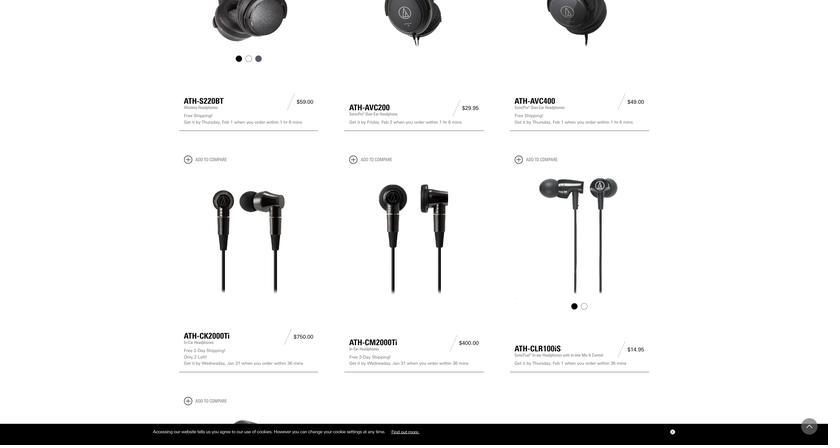 Task type: locate. For each thing, give the bounding box(es) containing it.
over- for avc200
[[366, 112, 374, 117]]

at
[[363, 430, 367, 435]]

1 wednesday, from the left
[[202, 361, 226, 366]]

it down only
[[192, 361, 195, 366]]

ath ck2000ti image
[[184, 169, 314, 299]]

ath- inside the ath-avc400 sonicpro® over-ear headphones
[[515, 96, 531, 106]]

ear
[[540, 105, 545, 110], [374, 112, 379, 117], [188, 341, 193, 345], [354, 347, 359, 352]]

by down sonicfuel®
[[527, 361, 532, 366]]

option group for ath-s220bt wireless headphones image
[[183, 54, 314, 64]]

ath- for avc200
[[350, 103, 365, 112]]

ath- inside ath-cm2000ti in-ear headphones
[[350, 338, 365, 348]]

ath- for cm2000ti
[[350, 338, 365, 348]]

get down the ath-avc400 sonicpro® over-ear headphones at the right of the page
[[515, 120, 522, 125]]

find out more. link
[[387, 427, 425, 437]]

ath-avc200 sonicpro® over-ear headphone
[[350, 103, 398, 117]]

1 hr from the left
[[284, 120, 288, 125]]

3 6 from the left
[[620, 120, 623, 125]]

1
[[231, 120, 233, 125], [280, 120, 283, 125], [440, 120, 442, 125], [562, 120, 564, 125], [611, 120, 614, 125], [562, 361, 564, 366]]

thursday, down the ath-avc400 sonicpro® over-ear headphones at the right of the page
[[533, 120, 552, 125]]

day inside free 2 -day shipping! only 2 left! get it by wednesday, jan 31 when you order within 36 mins
[[198, 349, 205, 354]]

in- inside ath-cm2000ti in-ear headphones
[[350, 347, 354, 352]]

1 horizontal spatial jan
[[393, 361, 400, 366]]

0 horizontal spatial our
[[174, 430, 180, 435]]

0 horizontal spatial wednesday,
[[202, 361, 226, 366]]

over-
[[531, 105, 540, 110], [366, 112, 374, 117]]

compare
[[210, 157, 227, 163], [375, 157, 393, 163], [541, 157, 558, 163], [210, 399, 227, 404]]

2 down ath-cm2000ti in-ear headphones
[[359, 355, 362, 360]]

in- left cm2000ti
[[350, 347, 354, 352]]

divider line image
[[286, 94, 297, 110], [617, 94, 628, 110], [451, 100, 463, 117], [283, 329, 294, 345], [448, 335, 459, 352], [617, 342, 628, 358]]

jan
[[227, 361, 234, 366], [393, 361, 400, 366]]

0 horizontal spatial 31
[[236, 361, 241, 366]]

with
[[563, 353, 570, 358]]

in-
[[184, 341, 188, 345], [350, 347, 354, 352], [533, 353, 537, 358], [571, 353, 576, 358]]

free shipping! get it by thursday, feb 1 when you order within 1 hr 6 mins
[[184, 113, 302, 125], [515, 113, 633, 125]]

1 horizontal spatial 6
[[449, 120, 451, 125]]

day inside free 2 -day shipping! get it by wednesday, jan 31 when you order within 36 mins
[[363, 355, 371, 360]]

free down ath-cm2000ti in-ear headphones
[[350, 355, 358, 360]]

ath clr100is image
[[515, 169, 645, 299]]

jan inside free 2 -day shipping! only 2 left! get it by wednesday, jan 31 when you order within 36 mins
[[227, 361, 234, 366]]

get it by thursday, feb 1 when you order within 36 mins
[[515, 361, 627, 366]]

sonicpro® left avc200
[[350, 112, 365, 117]]

find out more.
[[392, 430, 420, 435]]

by down left!
[[196, 361, 201, 366]]

1 horizontal spatial over-
[[531, 105, 540, 110]]

add to compare
[[196, 157, 227, 163], [361, 157, 393, 163], [527, 157, 558, 163], [196, 399, 227, 404]]

mins inside free 2 -day shipping! only 2 left! get it by wednesday, jan 31 when you order within 36 mins
[[294, 361, 303, 366]]

add to compare for cm2000ti
[[361, 157, 393, 163]]

over- inside ath-avc200 sonicpro® over-ear headphone
[[366, 112, 374, 117]]

sonicpro® inside ath-avc200 sonicpro® over-ear headphone
[[350, 112, 365, 117]]

free up only
[[184, 349, 193, 354]]

within
[[267, 120, 279, 125], [426, 120, 438, 125], [598, 120, 610, 125], [274, 361, 286, 366], [440, 361, 452, 366], [598, 361, 610, 366]]

get
[[184, 120, 191, 125], [350, 120, 356, 125], [515, 120, 522, 125], [184, 361, 191, 366], [350, 361, 356, 366], [515, 361, 522, 366]]

add to compare button
[[184, 156, 227, 164], [350, 156, 393, 164], [515, 156, 558, 164], [184, 398, 227, 406]]

thursday, down ear
[[533, 361, 552, 366]]

36 inside free 2 -day shipping! only 2 left! get it by wednesday, jan 31 when you order within 36 mins
[[288, 361, 293, 366]]

you inside free 2 -day shipping! get it by wednesday, jan 31 when you order within 36 mins
[[420, 361, 427, 366]]

it down the ath-avc400 sonicpro® over-ear headphones at the right of the page
[[523, 120, 526, 125]]

hr for ath-s220bt
[[284, 120, 288, 125]]

0 horizontal spatial 6
[[289, 120, 292, 125]]

2 31 from the left
[[401, 361, 406, 366]]

cookie
[[333, 430, 346, 435]]

our left 'website' on the bottom
[[174, 430, 180, 435]]

$49.00
[[628, 99, 645, 105]]

0 vertical spatial sonicpro®
[[515, 105, 530, 110]]

0 horizontal spatial sonicpro®
[[350, 112, 365, 117]]

1 vertical spatial option group
[[514, 302, 645, 312]]

ath- inside ath-avc200 sonicpro® over-ear headphone
[[350, 103, 365, 112]]

sonicpro® left avc400
[[515, 105, 530, 110]]

2 horizontal spatial 6
[[620, 120, 623, 125]]

ath-
[[184, 96, 200, 106], [515, 96, 531, 106], [350, 103, 365, 112], [184, 332, 200, 341], [350, 338, 365, 348], [515, 344, 531, 354]]

1 31 from the left
[[236, 361, 241, 366]]

ath- inside ath-s220bt wireless headphones
[[184, 96, 200, 106]]

when inside free 2 -day shipping! get it by wednesday, jan 31 when you order within 36 mins
[[407, 361, 418, 366]]

- inside free 2 -day shipping! only 2 left! get it by wednesday, jan 31 when you order within 36 mins
[[196, 349, 198, 354]]

2 horizontal spatial 36
[[611, 361, 616, 366]]

divider line image for ath-ck2000ti
[[283, 329, 294, 345]]

0 horizontal spatial 36
[[288, 361, 293, 366]]

hr
[[284, 120, 288, 125], [443, 120, 447, 125], [615, 120, 619, 125]]

order
[[255, 120, 265, 125], [415, 120, 425, 125], [586, 120, 596, 125], [262, 361, 273, 366], [428, 361, 438, 366], [586, 361, 596, 366]]

arrow up image
[[807, 424, 813, 430]]

cross image
[[671, 431, 674, 434]]

1 free shipping! get it by thursday, feb 1 when you order within 1 hr 6 mins from the left
[[184, 113, 302, 125]]

ath- inside ath-clr100is sonicfuel® in-ear headphones with in-line mic & control
[[515, 344, 531, 354]]

you
[[247, 120, 254, 125], [406, 120, 413, 125], [578, 120, 585, 125], [254, 361, 261, 366], [420, 361, 427, 366], [578, 361, 585, 366], [212, 430, 219, 435], [292, 430, 299, 435]]

can
[[300, 430, 307, 435]]

$14.95
[[628, 347, 645, 353]]

2
[[390, 120, 393, 125], [194, 349, 196, 354], [194, 355, 197, 360], [359, 355, 362, 360]]

0 horizontal spatial over-
[[366, 112, 374, 117]]

1 horizontal spatial sonicpro®
[[515, 105, 530, 110]]

when inside free 2 -day shipping! only 2 left! get it by wednesday, jan 31 when you order within 36 mins
[[242, 361, 253, 366]]

2 down ath-ck2000ti in-ear headphones
[[194, 349, 196, 354]]

1 jan from the left
[[227, 361, 234, 366]]

add for ck2000ti
[[196, 157, 203, 163]]

free down "wireless" in the left top of the page
[[184, 113, 193, 118]]

1 vertical spatial sonicpro®
[[350, 112, 365, 117]]

ath msr7b image
[[184, 411, 314, 446]]

sonicpro® for ath-avc200
[[350, 112, 365, 117]]

2 36 from the left
[[453, 361, 458, 366]]

our
[[174, 430, 180, 435], [237, 430, 243, 435]]

2 hr from the left
[[443, 120, 447, 125]]

2 horizontal spatial hr
[[615, 120, 619, 125]]

over- inside the ath-avc400 sonicpro® over-ear headphones
[[531, 105, 540, 110]]

ear
[[537, 353, 542, 358]]

thursday, for avc400
[[533, 120, 552, 125]]

1 horizontal spatial -
[[362, 355, 363, 360]]

ath- inside ath-ck2000ti in-ear headphones
[[184, 332, 200, 341]]

get left friday,
[[350, 120, 356, 125]]

get it by friday, feb 2 when you order within 1 hr 6 mins
[[350, 120, 462, 125]]

0 vertical spatial option group
[[183, 54, 314, 64]]

thursday, for s220bt
[[202, 120, 221, 125]]

shipping! down ath-s220bt wireless headphones
[[194, 113, 213, 118]]

day for by
[[363, 355, 371, 360]]

clr100is
[[531, 344, 561, 354]]

any
[[368, 430, 375, 435]]

feb
[[222, 120, 229, 125], [382, 120, 389, 125], [553, 120, 560, 125], [553, 361, 560, 366]]

shipping!
[[194, 113, 213, 118], [525, 113, 544, 118], [207, 349, 226, 354], [372, 355, 391, 360]]

line
[[576, 353, 581, 358]]

ear inside ath-cm2000ti in-ear headphones
[[354, 347, 359, 352]]

shipping! down ck2000ti
[[207, 349, 226, 354]]

feb down headphone
[[382, 120, 389, 125]]

1 horizontal spatial our
[[237, 430, 243, 435]]

ath-clr100is sonicfuel® in-ear headphones with in-line mic & control
[[515, 344, 604, 358]]

mins
[[293, 120, 302, 125], [452, 120, 462, 125], [624, 120, 633, 125], [294, 361, 303, 366], [459, 361, 469, 366], [617, 361, 627, 366]]

sonicpro®
[[515, 105, 530, 110], [350, 112, 365, 117]]

wednesday, down ath-cm2000ti in-ear headphones
[[367, 361, 392, 366]]

it inside free 2 -day shipping! get it by wednesday, jan 31 when you order within 36 mins
[[358, 361, 360, 366]]

sonicpro® for ath-avc400
[[515, 105, 530, 110]]

option group
[[183, 54, 314, 64], [514, 302, 645, 312]]

control
[[592, 353, 604, 358]]

1 vertical spatial day
[[363, 355, 371, 360]]

3 hr from the left
[[615, 120, 619, 125]]

1 vertical spatial -
[[362, 355, 363, 360]]

ath- for avc400
[[515, 96, 531, 106]]

cookies.
[[257, 430, 273, 435]]

1 horizontal spatial free shipping! get it by thursday, feb 1 when you order within 1 hr 6 mins
[[515, 113, 633, 125]]

to for ck2000ti
[[204, 157, 209, 163]]

get down only
[[184, 361, 191, 366]]

feb down the s220bt
[[222, 120, 229, 125]]

thursday, down ath-s220bt wireless headphones
[[202, 120, 221, 125]]

order inside free 2 -day shipping! only 2 left! get it by wednesday, jan 31 when you order within 36 mins
[[262, 361, 273, 366]]

6 for ath-s220bt
[[289, 120, 292, 125]]

1 horizontal spatial option group
[[514, 302, 645, 312]]

1 vertical spatial over-
[[366, 112, 374, 117]]

to for cm2000ti
[[370, 157, 374, 163]]

wireless
[[184, 105, 197, 110]]

2 free shipping! get it by thursday, feb 1 when you order within 1 hr 6 mins from the left
[[515, 113, 633, 125]]

get down ath-cm2000ti in-ear headphones
[[350, 361, 356, 366]]

jan down cm2000ti
[[393, 361, 400, 366]]

day down ath-cm2000ti in-ear headphones
[[363, 355, 371, 360]]

free 2 -day shipping! get it by wednesday, jan 31 when you order within 36 mins
[[350, 355, 469, 366]]

divider line image for ath-avc400
[[617, 94, 628, 110]]

in- up only
[[184, 341, 188, 345]]

0 horizontal spatial hr
[[284, 120, 288, 125]]

day up left!
[[198, 349, 205, 354]]

day
[[198, 349, 205, 354], [363, 355, 371, 360]]

0 horizontal spatial jan
[[227, 361, 234, 366]]

1 36 from the left
[[288, 361, 293, 366]]

ear inside ath-ck2000ti in-ear headphones
[[188, 341, 193, 345]]

ath- for clr100is
[[515, 344, 531, 354]]

0 horizontal spatial -
[[196, 349, 198, 354]]

2 inside free 2 -day shipping! get it by wednesday, jan 31 when you order within 36 mins
[[359, 355, 362, 360]]

it down sonicfuel®
[[523, 361, 526, 366]]

divider line image for ath-clr100is
[[617, 342, 628, 358]]

thursday,
[[202, 120, 221, 125], [533, 120, 552, 125], [533, 361, 552, 366]]

our left use
[[237, 430, 243, 435]]

more.
[[409, 430, 420, 435]]

1 horizontal spatial 36
[[453, 361, 458, 366]]

ck2000ti
[[200, 332, 230, 341]]

- inside free 2 -day shipping! get it by wednesday, jan 31 when you order within 36 mins
[[362, 355, 363, 360]]

- down ath-ck2000ti in-ear headphones
[[196, 349, 198, 354]]

hr for ath-avc400
[[615, 120, 619, 125]]

change
[[308, 430, 323, 435]]

36
[[288, 361, 293, 366], [453, 361, 458, 366], [611, 361, 616, 366]]

it down ath-cm2000ti in-ear headphones
[[358, 361, 360, 366]]

6
[[289, 120, 292, 125], [449, 120, 451, 125], [620, 120, 623, 125]]

day for left!
[[198, 349, 205, 354]]

in- inside ath-ck2000ti in-ear headphones
[[184, 341, 188, 345]]

add for cm2000ti
[[361, 157, 369, 163]]

add to compare for ck2000ti
[[196, 157, 227, 163]]

sonicpro® inside the ath-avc400 sonicpro® over-ear headphones
[[515, 105, 530, 110]]

wednesday,
[[202, 361, 226, 366], [367, 361, 392, 366]]

free
[[184, 113, 193, 118], [515, 113, 524, 118], [184, 349, 193, 354], [350, 355, 358, 360]]

s220bt
[[200, 96, 224, 106]]

add
[[196, 157, 203, 163], [361, 157, 369, 163], [527, 157, 534, 163], [196, 399, 203, 404]]

1 horizontal spatial day
[[363, 355, 371, 360]]

1 horizontal spatial wednesday,
[[367, 361, 392, 366]]

by
[[196, 120, 201, 125], [361, 120, 366, 125], [527, 120, 532, 125], [196, 361, 201, 366], [361, 361, 366, 366], [527, 361, 532, 366]]

headphones
[[198, 105, 218, 110], [546, 105, 565, 110], [194, 341, 214, 345], [360, 347, 379, 352], [543, 353, 562, 358]]

2 jan from the left
[[393, 361, 400, 366]]

0 horizontal spatial day
[[198, 349, 205, 354]]

wednesday, down left!
[[202, 361, 226, 366]]

1 6 from the left
[[289, 120, 292, 125]]

-
[[196, 349, 198, 354], [362, 355, 363, 360]]

- down ath-cm2000ti in-ear headphones
[[362, 355, 363, 360]]

by down "wireless" in the left top of the page
[[196, 120, 201, 125]]

ath-s220bt wireless headphones image
[[184, 0, 314, 51]]

2 left left!
[[194, 355, 197, 360]]

sonicfuel®
[[515, 353, 532, 358]]

jan down ck2000ti
[[227, 361, 234, 366]]

add for clr100is
[[527, 157, 534, 163]]

1 our from the left
[[174, 430, 180, 435]]

by left friday,
[[361, 120, 366, 125]]

it
[[192, 120, 195, 125], [358, 120, 360, 125], [523, 120, 526, 125], [192, 361, 195, 366], [358, 361, 360, 366], [523, 361, 526, 366]]

in- right with
[[571, 353, 576, 358]]

1 horizontal spatial hr
[[443, 120, 447, 125]]

0 vertical spatial over-
[[531, 105, 540, 110]]

when
[[234, 120, 245, 125], [394, 120, 405, 125], [565, 120, 576, 125], [242, 361, 253, 366], [407, 361, 418, 366], [565, 361, 576, 366]]

it down "wireless" in the left top of the page
[[192, 120, 195, 125]]

2 wednesday, from the left
[[367, 361, 392, 366]]

headphone
[[380, 112, 398, 117]]

get inside free 2 -day shipping! only 2 left! get it by wednesday, jan 31 when you order within 36 mins
[[184, 361, 191, 366]]

1 horizontal spatial 31
[[401, 361, 406, 366]]

0 vertical spatial -
[[196, 349, 198, 354]]

0 horizontal spatial option group
[[183, 54, 314, 64]]

time.
[[376, 430, 386, 435]]

shipping! down cm2000ti
[[372, 355, 391, 360]]

by down ath-cm2000ti in-ear headphones
[[361, 361, 366, 366]]

agree
[[220, 430, 231, 435]]

31
[[236, 361, 241, 366], [401, 361, 406, 366]]

0 horizontal spatial free shipping! get it by thursday, feb 1 when you order within 1 hr 6 mins
[[184, 113, 302, 125]]

shipping! inside free 2 -day shipping! only 2 left! get it by wednesday, jan 31 when you order within 36 mins
[[207, 349, 226, 354]]

to
[[204, 157, 209, 163], [370, 157, 374, 163], [535, 157, 540, 163], [204, 399, 209, 404], [232, 430, 236, 435]]

free inside free 2 -day shipping! only 2 left! get it by wednesday, jan 31 when you order within 36 mins
[[184, 349, 193, 354]]

0 vertical spatial day
[[198, 349, 205, 354]]



Task type: describe. For each thing, give the bounding box(es) containing it.
compare for clr100is
[[541, 157, 558, 163]]

- for by
[[362, 355, 363, 360]]

free 2 -day shipping! only 2 left! get it by wednesday, jan 31 when you order within 36 mins
[[184, 349, 303, 366]]

headphones inside ath-ck2000ti in-ear headphones
[[194, 341, 214, 345]]

add to compare button for cm2000ti
[[350, 156, 393, 164]]

us
[[206, 430, 211, 435]]

out
[[401, 430, 407, 435]]

divider line image for ath-avc200
[[451, 100, 463, 117]]

within inside free 2 -day shipping! get it by wednesday, jan 31 when you order within 36 mins
[[440, 361, 452, 366]]

by down the ath-avc400 sonicpro® over-ear headphones at the right of the page
[[527, 120, 532, 125]]

2 our from the left
[[237, 430, 243, 435]]

accessing
[[153, 430, 173, 435]]

free shipping! get it by thursday, feb 1 when you order within 1 hr 6 mins for ath-avc400
[[515, 113, 633, 125]]

headphones inside ath-s220bt wireless headphones
[[198, 105, 218, 110]]

mins inside free 2 -day shipping! get it by wednesday, jan 31 when you order within 36 mins
[[459, 361, 469, 366]]

jan inside free 2 -day shipping! get it by wednesday, jan 31 when you order within 36 mins
[[393, 361, 400, 366]]

get down sonicfuel®
[[515, 361, 522, 366]]

divider line image for ath-cm2000ti
[[448, 335, 459, 352]]

shipping! inside free 2 -day shipping! get it by wednesday, jan 31 when you order within 36 mins
[[372, 355, 391, 360]]

ath-avc400 sonicpro® over-ear headphones
[[515, 96, 565, 110]]

over- for avc400
[[531, 105, 540, 110]]

ath- for s220bt
[[184, 96, 200, 106]]

headphones inside ath-cm2000ti in-ear headphones
[[360, 347, 379, 352]]

it inside free 2 -day shipping! only 2 left! get it by wednesday, jan 31 when you order within 36 mins
[[192, 361, 195, 366]]

31 inside free 2 -day shipping! only 2 left! get it by wednesday, jan 31 when you order within 36 mins
[[236, 361, 241, 366]]

of
[[252, 430, 256, 435]]

ath-s220bt wireless headphones
[[184, 96, 224, 110]]

- for left!
[[196, 349, 198, 354]]

free shipping! get it by thursday, feb 1 when you order within 1 hr 6 mins for ath-s220bt
[[184, 113, 302, 125]]

to for clr100is
[[535, 157, 540, 163]]

friday,
[[367, 120, 381, 125]]

6 for ath-avc400
[[620, 120, 623, 125]]

add to compare button for ck2000ti
[[184, 156, 227, 164]]

avc400
[[531, 96, 556, 106]]

option group for ath clr100is image on the right of page
[[514, 302, 645, 312]]

website
[[181, 430, 196, 435]]

31 inside free 2 -day shipping! get it by wednesday, jan 31 when you order within 36 mins
[[401, 361, 406, 366]]

ath- for ck2000ti
[[184, 332, 200, 341]]

accessing our website tells us you agree to our use of cookies. however you can change your cookie settings at any time.
[[153, 430, 387, 435]]

$750.00
[[294, 334, 314, 340]]

cm2000ti
[[365, 338, 398, 348]]

ath avc400 image
[[515, 0, 645, 51]]

however
[[274, 430, 291, 435]]

get down "wireless" in the left top of the page
[[184, 120, 191, 125]]

$29.95
[[463, 105, 479, 111]]

by inside free 2 -day shipping! only 2 left! get it by wednesday, jan 31 when you order within 36 mins
[[196, 361, 201, 366]]

$59.00
[[297, 99, 314, 105]]

feb down avc400
[[553, 120, 560, 125]]

36 inside free 2 -day shipping! get it by wednesday, jan 31 when you order within 36 mins
[[453, 361, 458, 366]]

ath avc200 image
[[350, 0, 479, 51]]

ath cm2000ti image
[[350, 169, 479, 299]]

ath-ck2000ti in-ear headphones
[[184, 332, 230, 345]]

you inside free 2 -day shipping! only 2 left! get it by wednesday, jan 31 when you order within 36 mins
[[254, 361, 261, 366]]

2 down headphone
[[390, 120, 393, 125]]

headphones inside ath-clr100is sonicfuel® in-ear headphones with in-line mic & control
[[543, 353, 562, 358]]

free inside free 2 -day shipping! get it by wednesday, jan 31 when you order within 36 mins
[[350, 355, 358, 360]]

order inside free 2 -day shipping! get it by wednesday, jan 31 when you order within 36 mins
[[428, 361, 438, 366]]

shipping! down the ath-avc400 sonicpro® over-ear headphones at the right of the page
[[525, 113, 544, 118]]

free down the ath-avc400 sonicpro® over-ear headphones at the right of the page
[[515, 113, 524, 118]]

in- right sonicfuel®
[[533, 353, 537, 358]]

it left friday,
[[358, 120, 360, 125]]

&
[[589, 353, 592, 358]]

compare for ck2000ti
[[210, 157, 227, 163]]

only
[[184, 355, 193, 360]]

compare for cm2000ti
[[375, 157, 393, 163]]

divider line image for ath-s220bt
[[286, 94, 297, 110]]

within inside free 2 -day shipping! only 2 left! get it by wednesday, jan 31 when you order within 36 mins
[[274, 361, 286, 366]]

your
[[324, 430, 332, 435]]

use
[[244, 430, 251, 435]]

mic
[[582, 353, 588, 358]]

ear inside ath-avc200 sonicpro® over-ear headphone
[[374, 112, 379, 117]]

feb down ath-clr100is sonicfuel® in-ear headphones with in-line mic & control
[[553, 361, 560, 366]]

find
[[392, 430, 400, 435]]

get inside free 2 -day shipping! get it by wednesday, jan 31 when you order within 36 mins
[[350, 361, 356, 366]]

3 36 from the left
[[611, 361, 616, 366]]

ear inside the ath-avc400 sonicpro® over-ear headphones
[[540, 105, 545, 110]]

add to compare for clr100is
[[527, 157, 558, 163]]

ath-cm2000ti in-ear headphones
[[350, 338, 398, 352]]

avc200
[[365, 103, 390, 112]]

add to compare button for clr100is
[[515, 156, 558, 164]]

wednesday, inside free 2 -day shipping! get it by wednesday, jan 31 when you order within 36 mins
[[367, 361, 392, 366]]

$400.00
[[459, 341, 479, 347]]

settings
[[347, 430, 362, 435]]

headphones inside the ath-avc400 sonicpro® over-ear headphones
[[546, 105, 565, 110]]

tells
[[197, 430, 205, 435]]

wednesday, inside free 2 -day shipping! only 2 left! get it by wednesday, jan 31 when you order within 36 mins
[[202, 361, 226, 366]]

by inside free 2 -day shipping! get it by wednesday, jan 31 when you order within 36 mins
[[361, 361, 366, 366]]

2 6 from the left
[[449, 120, 451, 125]]

left!
[[198, 355, 207, 360]]



Task type: vqa. For each thing, say whether or not it's contained in the screenshot.
ATH-S220BT's '6'
yes



